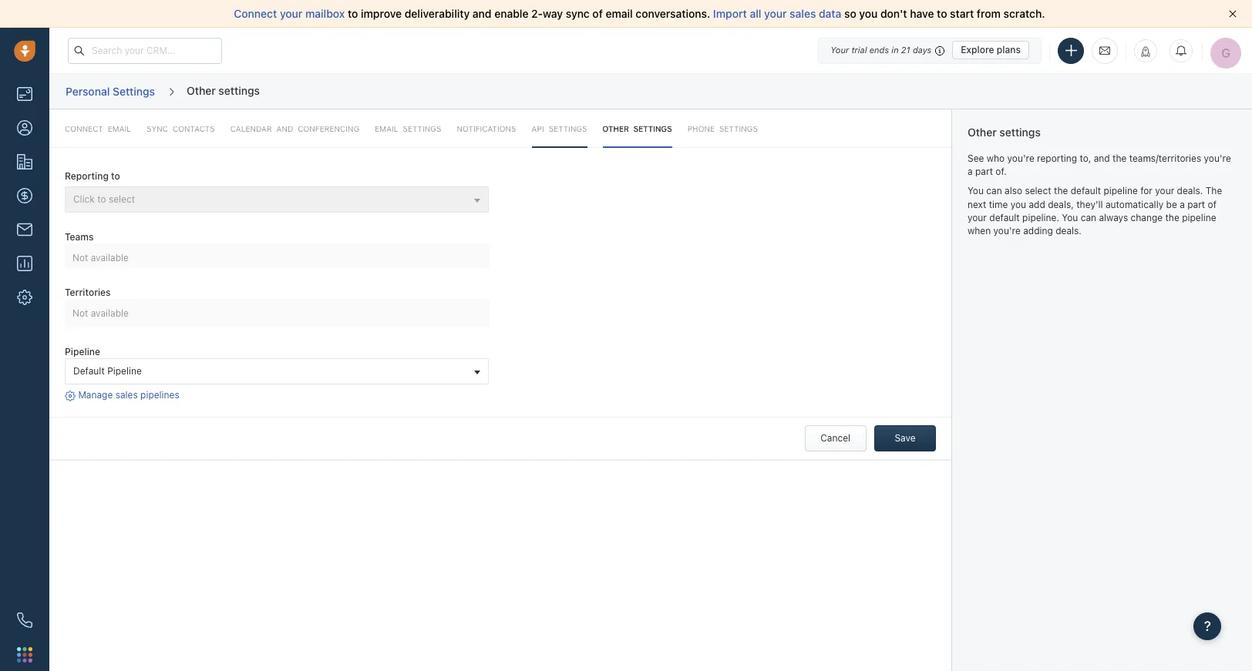 Task type: vqa. For each thing, say whether or not it's contained in the screenshot.
mailbox
yes



Task type: locate. For each thing, give the bounding box(es) containing it.
tab list containing connect email
[[49, 110, 952, 148]]

2 vertical spatial and
[[1094, 152, 1111, 164]]

you right so
[[860, 7, 878, 20]]

your down next
[[968, 212, 987, 223]]

1 horizontal spatial pipeline
[[1183, 212, 1217, 223]]

1 vertical spatial available
[[91, 308, 129, 319]]

of
[[593, 7, 603, 20], [1208, 199, 1217, 210]]

0 vertical spatial not
[[73, 252, 88, 264]]

default up they'll
[[1071, 185, 1102, 197]]

part
[[976, 166, 994, 177], [1188, 199, 1206, 210]]

explore plans
[[961, 44, 1021, 56]]

0 horizontal spatial a
[[968, 166, 973, 177]]

not for territories
[[73, 308, 88, 319]]

1 horizontal spatial connect
[[234, 7, 277, 20]]

api
[[532, 124, 544, 133]]

0 vertical spatial deals.
[[1178, 185, 1204, 197]]

email right sync
[[606, 7, 633, 20]]

1 available from the top
[[91, 252, 129, 264]]

0 horizontal spatial of
[[593, 7, 603, 20]]

pipeline up automatically
[[1104, 185, 1138, 197]]

pipeline
[[1104, 185, 1138, 197], [1183, 212, 1217, 223]]

part inside see who you're reporting to, and the teams/territories you're a part of.
[[976, 166, 994, 177]]

email image
[[1100, 44, 1111, 57]]

0 horizontal spatial pipeline
[[65, 346, 100, 358]]

1 vertical spatial you
[[1062, 212, 1079, 223]]

you down also
[[1011, 199, 1027, 210]]

select down reporting to
[[109, 193, 135, 205]]

1 horizontal spatial other settings
[[603, 124, 672, 133]]

and left enable
[[473, 7, 492, 20]]

1 vertical spatial of
[[1208, 199, 1217, 210]]

to inside button
[[97, 193, 106, 205]]

connect left mailbox
[[234, 7, 277, 20]]

1 vertical spatial sales
[[115, 390, 138, 401]]

other up see
[[968, 126, 997, 139]]

tab panel containing reporting to
[[49, 110, 952, 462]]

1 horizontal spatial pipeline
[[107, 366, 142, 377]]

so
[[845, 7, 857, 20]]

select
[[1026, 185, 1052, 197], [109, 193, 135, 205]]

0 horizontal spatial select
[[109, 193, 135, 205]]

pipeline.
[[1023, 212, 1060, 223]]

1 vertical spatial pipeline
[[107, 366, 142, 377]]

0 horizontal spatial can
[[987, 185, 1003, 197]]

0 horizontal spatial and
[[277, 124, 293, 133]]

1 horizontal spatial default
[[1071, 185, 1102, 197]]

pipeline inside "button"
[[107, 366, 142, 377]]

other settings left phone
[[603, 124, 672, 133]]

default pipeline button
[[65, 359, 489, 385]]

sales left data
[[790, 7, 816, 20]]

pipeline up manage sales pipelines
[[107, 366, 142, 377]]

0 vertical spatial a
[[968, 166, 973, 177]]

settings right phone
[[720, 124, 758, 133]]

sales down default pipeline
[[115, 390, 138, 401]]

notifications link
[[457, 110, 516, 148]]

you
[[860, 7, 878, 20], [1011, 199, 1027, 210]]

0 vertical spatial sales
[[790, 7, 816, 20]]

1 vertical spatial connect
[[65, 124, 103, 133]]

a right be
[[1180, 199, 1185, 210]]

0 vertical spatial the
[[1113, 152, 1127, 164]]

available down teams
[[91, 252, 129, 264]]

connect
[[234, 7, 277, 20], [65, 124, 103, 133]]

1 vertical spatial a
[[1180, 199, 1185, 210]]

you can also select the default pipeline for your deals. the next time you add deals, they'll automatically be a part of your default pipeline. you can always change the pipeline when you're adding deals.
[[968, 185, 1223, 237]]

part right be
[[1188, 199, 1206, 210]]

notifications
[[457, 124, 516, 133]]

0 vertical spatial available
[[91, 252, 129, 264]]

1 vertical spatial can
[[1081, 212, 1097, 223]]

1 not available from the top
[[73, 252, 129, 264]]

0 horizontal spatial sales
[[115, 390, 138, 401]]

the up deals,
[[1055, 185, 1069, 197]]

1 horizontal spatial settings
[[403, 124, 442, 133]]

0 horizontal spatial email
[[108, 124, 131, 133]]

pipeline down the the
[[1183, 212, 1217, 223]]

1 horizontal spatial select
[[1026, 185, 1052, 197]]

email left the sync
[[108, 124, 131, 133]]

to
[[348, 7, 358, 20], [937, 7, 948, 20], [111, 171, 120, 182], [97, 193, 106, 205]]

not
[[73, 252, 88, 264], [73, 308, 88, 319]]

available
[[91, 252, 129, 264], [91, 308, 129, 319]]

not down teams
[[73, 252, 88, 264]]

1 horizontal spatial part
[[1188, 199, 1206, 210]]

you're
[[1008, 152, 1035, 164], [1205, 152, 1232, 164], [994, 225, 1021, 237]]

adding
[[1024, 225, 1054, 237]]

1 horizontal spatial sales
[[790, 7, 816, 20]]

0 vertical spatial pipeline
[[65, 346, 100, 358]]

1 vertical spatial part
[[1188, 199, 1206, 210]]

1 horizontal spatial and
[[473, 7, 492, 20]]

available for teams
[[91, 252, 129, 264]]

2 not available from the top
[[73, 308, 129, 319]]

you
[[968, 185, 984, 197], [1062, 212, 1079, 223]]

settings right email
[[403, 124, 442, 133]]

default
[[1071, 185, 1102, 197], [990, 212, 1020, 223]]

not available down teams
[[73, 252, 129, 264]]

you down deals,
[[1062, 212, 1079, 223]]

1 vertical spatial not
[[73, 308, 88, 319]]

deals. down deals,
[[1056, 225, 1082, 237]]

connect for connect email
[[65, 124, 103, 133]]

1 not from the top
[[73, 252, 88, 264]]

2 horizontal spatial settings
[[549, 124, 587, 133]]

1 vertical spatial deals.
[[1056, 225, 1082, 237]]

phone settings
[[688, 124, 758, 133]]

not available for territories
[[73, 308, 129, 319]]

trial
[[852, 45, 867, 55]]

can down they'll
[[1081, 212, 1097, 223]]

1 vertical spatial not available
[[73, 308, 129, 319]]

phone element
[[9, 606, 40, 636]]

default down time
[[990, 212, 1020, 223]]

you're right who
[[1008, 152, 1035, 164]]

reporting
[[1038, 152, 1078, 164]]

your
[[831, 45, 849, 55]]

time
[[989, 199, 1008, 210]]

territories
[[65, 287, 111, 298]]

have
[[910, 7, 935, 20]]

personal
[[66, 85, 110, 98]]

1 vertical spatial default
[[990, 212, 1020, 223]]

tab list
[[49, 110, 952, 148]]

not available down territories
[[73, 308, 129, 319]]

and right 'calendar' at the top of page
[[277, 124, 293, 133]]

click
[[73, 193, 95, 205]]

settings up who
[[1000, 126, 1041, 139]]

you up next
[[968, 185, 984, 197]]

0 vertical spatial connect
[[234, 7, 277, 20]]

tab panel
[[49, 110, 952, 462]]

1 horizontal spatial of
[[1208, 199, 1217, 210]]

enable
[[495, 7, 529, 20]]

1 vertical spatial you
[[1011, 199, 1027, 210]]

you're down time
[[994, 225, 1021, 237]]

way
[[543, 7, 563, 20]]

and
[[473, 7, 492, 20], [277, 124, 293, 133], [1094, 152, 1111, 164]]

0 horizontal spatial part
[[976, 166, 994, 177]]

manage sales pipelines
[[78, 390, 180, 401]]

0 vertical spatial part
[[976, 166, 994, 177]]

0 horizontal spatial deals.
[[1056, 225, 1082, 237]]

2 horizontal spatial and
[[1094, 152, 1111, 164]]

1 horizontal spatial you
[[1011, 199, 1027, 210]]

2 not from the top
[[73, 308, 88, 319]]

1 horizontal spatial can
[[1081, 212, 1097, 223]]

1 vertical spatial the
[[1055, 185, 1069, 197]]

0 vertical spatial default
[[1071, 185, 1102, 197]]

other settings
[[187, 84, 260, 97], [603, 124, 672, 133], [968, 126, 1041, 139]]

deals,
[[1048, 199, 1074, 210]]

other up contacts
[[187, 84, 216, 97]]

to up click to select
[[111, 171, 120, 182]]

the down be
[[1166, 212, 1180, 223]]

can up time
[[987, 185, 1003, 197]]

not down territories
[[73, 308, 88, 319]]

email
[[375, 124, 398, 133]]

select inside you can also select the default pipeline for your deals. the next time you add deals, they'll automatically be a part of your default pipeline. you can always change the pipeline when you're adding deals.
[[1026, 185, 1052, 197]]

deals. up be
[[1178, 185, 1204, 197]]

email inside tab panel
[[108, 124, 131, 133]]

0 horizontal spatial pipeline
[[1104, 185, 1138, 197]]

for
[[1141, 185, 1153, 197]]

settings down search your crm... 'text field'
[[113, 85, 155, 98]]

not available
[[73, 252, 129, 264], [73, 308, 129, 319]]

freshworks switcher image
[[17, 648, 32, 663]]

settings
[[219, 84, 260, 97], [634, 124, 672, 133], [720, 124, 758, 133], [1000, 126, 1041, 139]]

1 horizontal spatial a
[[1180, 199, 1185, 210]]

0 horizontal spatial connect
[[65, 124, 103, 133]]

part down see
[[976, 166, 994, 177]]

other settings up who
[[968, 126, 1041, 139]]

connect down personal
[[65, 124, 103, 133]]

0 vertical spatial you
[[968, 185, 984, 197]]

other settings up 'calendar' at the top of page
[[187, 84, 260, 97]]

select inside button
[[109, 193, 135, 205]]

to right the click
[[97, 193, 106, 205]]

pipeline up default at the left bottom of page
[[65, 346, 100, 358]]

0 vertical spatial you
[[860, 7, 878, 20]]

2 available from the top
[[91, 308, 129, 319]]

start
[[950, 7, 974, 20]]

0 vertical spatial and
[[473, 7, 492, 20]]

the right to, in the right of the page
[[1113, 152, 1127, 164]]

0 horizontal spatial settings
[[113, 85, 155, 98]]

a down see
[[968, 166, 973, 177]]

other right api settings
[[603, 124, 629, 133]]

of down the the
[[1208, 199, 1217, 210]]

1 vertical spatial pipeline
[[1183, 212, 1217, 223]]

default
[[73, 366, 105, 377]]

1 horizontal spatial the
[[1113, 152, 1127, 164]]

available down territories
[[91, 308, 129, 319]]

sync
[[566, 7, 590, 20]]

settings left phone
[[634, 124, 672, 133]]

0 horizontal spatial other
[[187, 84, 216, 97]]

deals.
[[1178, 185, 1204, 197], [1056, 225, 1082, 237]]

settings inside other settings link
[[634, 124, 672, 133]]

select up the add
[[1026, 185, 1052, 197]]

1 horizontal spatial other
[[603, 124, 629, 133]]

next
[[968, 199, 987, 210]]

0 vertical spatial email
[[606, 7, 633, 20]]

teams/territories
[[1130, 152, 1202, 164]]

of right sync
[[593, 7, 603, 20]]

settings
[[113, 85, 155, 98], [403, 124, 442, 133], [549, 124, 587, 133]]

connect for connect your mailbox to improve deliverability and enable 2-way sync of email conversations. import all your sales data so you don't have to start from scratch.
[[234, 7, 277, 20]]

the
[[1113, 152, 1127, 164], [1055, 185, 1069, 197], [1166, 212, 1180, 223]]

personal settings link
[[65, 79, 156, 104]]

explore
[[961, 44, 995, 56]]

1 vertical spatial email
[[108, 124, 131, 133]]

and right to, in the right of the page
[[1094, 152, 1111, 164]]

settings right api
[[549, 124, 587, 133]]

email
[[606, 7, 633, 20], [108, 124, 131, 133]]

0 vertical spatial of
[[593, 7, 603, 20]]

phone
[[688, 124, 715, 133]]

2 horizontal spatial the
[[1166, 212, 1180, 223]]

not for teams
[[73, 252, 88, 264]]

sales
[[790, 7, 816, 20], [115, 390, 138, 401]]

0 vertical spatial not available
[[73, 252, 129, 264]]



Task type: describe. For each thing, give the bounding box(es) containing it.
connect email
[[65, 124, 131, 133]]

conferencing
[[298, 124, 360, 133]]

0 horizontal spatial the
[[1055, 185, 1069, 197]]

explore plans link
[[953, 41, 1030, 59]]

pipelines
[[140, 390, 180, 401]]

settings up 'calendar' at the top of page
[[219, 84, 260, 97]]

teams
[[65, 231, 94, 243]]

all
[[750, 7, 762, 20]]

phone image
[[17, 613, 32, 629]]

the inside see who you're reporting to, and the teams/territories you're a part of.
[[1113, 152, 1127, 164]]

add
[[1029, 199, 1046, 210]]

connect your mailbox to improve deliverability and enable 2-way sync of email conversations. import all your sales data so you don't have to start from scratch.
[[234, 7, 1046, 20]]

not available for teams
[[73, 252, 129, 264]]

ends
[[870, 45, 890, 55]]

scratch.
[[1004, 7, 1046, 20]]

settings inside 'phone settings' link
[[720, 124, 758, 133]]

deliverability
[[405, 7, 470, 20]]

to right mailbox
[[348, 7, 358, 20]]

manage
[[78, 390, 113, 401]]

reporting to
[[65, 171, 120, 182]]

0 horizontal spatial you
[[860, 7, 878, 20]]

a inside you can also select the default pipeline for your deals. the next time you add deals, they'll automatically be a part of your default pipeline. you can always change the pipeline when you're adding deals.
[[1180, 199, 1185, 210]]

see who you're reporting to, and the teams/territories you're a part of.
[[968, 152, 1232, 177]]

settings for api settings
[[549, 124, 587, 133]]

21
[[902, 45, 911, 55]]

connect your mailbox link
[[234, 7, 348, 20]]

your trial ends in 21 days
[[831, 45, 932, 55]]

calendar and conferencing
[[230, 124, 360, 133]]

plans
[[997, 44, 1021, 56]]

1 horizontal spatial email
[[606, 7, 633, 20]]

when
[[968, 225, 991, 237]]

calendar
[[230, 124, 272, 133]]

data
[[819, 7, 842, 20]]

0 horizontal spatial you
[[968, 185, 984, 197]]

automatically
[[1106, 199, 1164, 210]]

email settings
[[375, 124, 442, 133]]

0 horizontal spatial default
[[990, 212, 1020, 223]]

import
[[713, 7, 747, 20]]

also
[[1005, 185, 1023, 197]]

api settings
[[532, 124, 587, 133]]

in
[[892, 45, 899, 55]]

connect email link
[[65, 110, 131, 148]]

cancel
[[821, 433, 851, 445]]

reporting
[[65, 171, 109, 182]]

of inside you can also select the default pipeline for your deals. the next time you add deals, they'll automatically be a part of your default pipeline. you can always change the pipeline when you're adding deals.
[[1208, 199, 1217, 210]]

improve
[[361, 7, 402, 20]]

api settings link
[[532, 110, 587, 148]]

you're inside you can also select the default pipeline for your deals. the next time you add deals, they'll automatically be a part of your default pipeline. you can always change the pipeline when you're adding deals.
[[994, 225, 1021, 237]]

always
[[1100, 212, 1129, 223]]

other settings inside tab panel
[[603, 124, 672, 133]]

other inside other settings link
[[603, 124, 629, 133]]

to,
[[1080, 152, 1092, 164]]

1 vertical spatial and
[[277, 124, 293, 133]]

close image
[[1230, 10, 1237, 18]]

2 horizontal spatial other
[[968, 126, 997, 139]]

settings for personal settings
[[113, 85, 155, 98]]

calendar and conferencing link
[[230, 110, 360, 148]]

cancel button
[[805, 426, 867, 452]]

available for territories
[[91, 308, 129, 319]]

a inside see who you're reporting to, and the teams/territories you're a part of.
[[968, 166, 973, 177]]

2-
[[532, 7, 543, 20]]

personal settings
[[66, 85, 155, 98]]

your right all
[[765, 7, 787, 20]]

0 horizontal spatial other settings
[[187, 84, 260, 97]]

change
[[1131, 212, 1163, 223]]

conversations.
[[636, 7, 711, 20]]

see
[[968, 152, 985, 164]]

sync contacts
[[147, 124, 215, 133]]

and inside see who you're reporting to, and the teams/territories you're a part of.
[[1094, 152, 1111, 164]]

2 vertical spatial the
[[1166, 212, 1180, 223]]

import all your sales data link
[[713, 7, 845, 20]]

the
[[1206, 185, 1223, 197]]

email settings link
[[375, 110, 442, 148]]

phone settings link
[[688, 110, 758, 148]]

your left mailbox
[[280, 7, 303, 20]]

don't
[[881, 7, 908, 20]]

other settings link
[[603, 110, 672, 148]]

be
[[1167, 199, 1178, 210]]

manage sales pipelines link
[[53, 390, 191, 402]]

of.
[[996, 166, 1007, 177]]

you inside you can also select the default pipeline for your deals. the next time you add deals, they'll automatically be a part of your default pipeline. you can always change the pipeline when you're adding deals.
[[1011, 199, 1027, 210]]

default pipeline
[[73, 366, 142, 377]]

2 horizontal spatial other settings
[[968, 126, 1041, 139]]

you're up the the
[[1205, 152, 1232, 164]]

contacts
[[173, 124, 215, 133]]

from
[[977, 7, 1001, 20]]

click to select button
[[65, 186, 489, 213]]

to left start
[[937, 7, 948, 20]]

who
[[987, 152, 1005, 164]]

part inside you can also select the default pipeline for your deals. the next time you add deals, they'll automatically be a part of your default pipeline. you can always change the pipeline when you're adding deals.
[[1188, 199, 1206, 210]]

0 vertical spatial can
[[987, 185, 1003, 197]]

save
[[895, 433, 916, 445]]

days
[[913, 45, 932, 55]]

Search your CRM... text field
[[68, 37, 222, 64]]

save button
[[875, 426, 936, 452]]

1 horizontal spatial deals.
[[1178, 185, 1204, 197]]

settings for email settings
[[403, 124, 442, 133]]

sync contacts link
[[147, 110, 215, 148]]

sync
[[147, 124, 168, 133]]

your up be
[[1156, 185, 1175, 197]]

they'll
[[1077, 199, 1104, 210]]

mailbox
[[305, 7, 345, 20]]

1 horizontal spatial you
[[1062, 212, 1079, 223]]

click to select
[[73, 193, 135, 205]]

0 vertical spatial pipeline
[[1104, 185, 1138, 197]]



